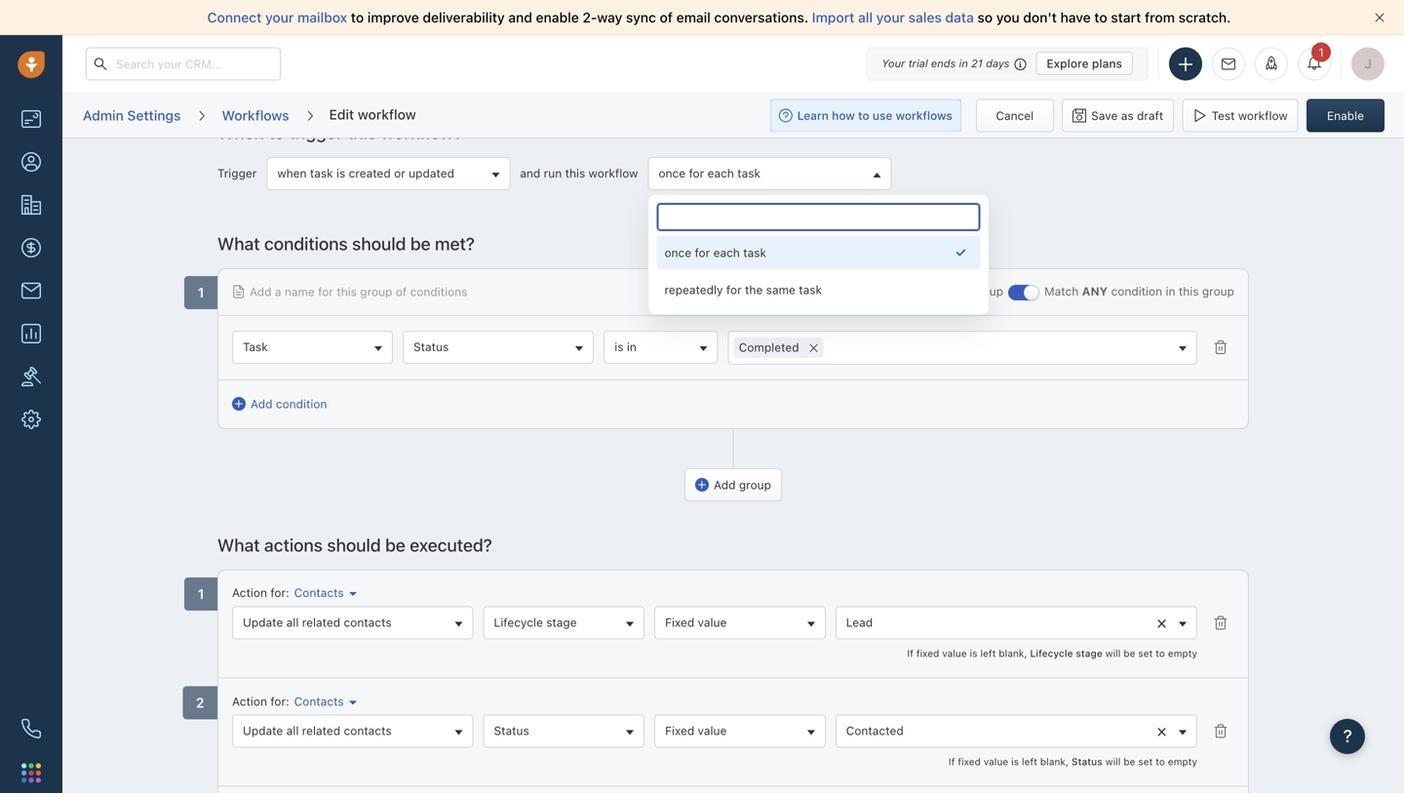 Task type: vqa. For each thing, say whether or not it's contained in the screenshot.
Import your accounts using CSV or XLSX files (sample CSV available) icon
no



Task type: describe. For each thing, give the bounding box(es) containing it.
if fixed value is left blank, status will be set to empty
[[949, 756, 1198, 767]]

if for contacted
[[949, 756, 955, 767]]

admin settings
[[83, 107, 181, 123]]

don't
[[1024, 9, 1057, 25]]

test workflow button
[[1183, 99, 1299, 132]]

days
[[986, 57, 1010, 70]]

× for contacted
[[1157, 720, 1168, 741]]

import
[[812, 9, 855, 25]]

what conditions should be met?
[[218, 233, 475, 254]]

0 vertical spatial of
[[660, 9, 673, 25]]

task button
[[232, 331, 393, 364]]

: for lifecycle stage
[[286, 586, 289, 600]]

fixed value for status
[[665, 724, 727, 737]]

data
[[946, 9, 974, 25]]

as
[[1121, 109, 1134, 122]]

trigger
[[289, 122, 343, 143]]

should for conditions
[[352, 233, 406, 254]]

import all your sales data link
[[812, 9, 978, 25]]

update all related contacts for status
[[243, 724, 392, 737]]

left for lead
[[981, 647, 996, 659]]

trigger
[[218, 166, 257, 180]]

× button
[[804, 336, 824, 358]]

status for update all related contacts
[[494, 724, 529, 737]]

match any condition in this group
[[1045, 284, 1235, 298]]

once inside once for each task dropdown button
[[659, 166, 686, 180]]

draft
[[1137, 109, 1164, 122]]

you
[[997, 9, 1020, 25]]

2 set from the top
[[1139, 756, 1153, 767]]

0 horizontal spatial condition
[[276, 397, 327, 411]]

or
[[394, 166, 406, 180]]

1 link
[[1298, 42, 1331, 80]]

workflow?
[[381, 122, 462, 143]]

run
[[544, 166, 562, 180]]

1 will from the top
[[1106, 647, 1121, 659]]

lifecycle stage button
[[483, 606, 645, 639]]

in inside button
[[627, 340, 637, 354]]

what for what actions should be executed?
[[218, 535, 260, 556]]

when task is created or updated
[[277, 166, 455, 180]]

name
[[285, 285, 315, 298]]

what's new image
[[1265, 56, 1279, 70]]

updated
[[409, 166, 455, 180]]

start
[[1111, 9, 1142, 25]]

if fixed value is left blank, lifecycle stage will be set to empty
[[907, 647, 1198, 659]]

× inside "button"
[[809, 336, 819, 357]]

lead
[[846, 615, 873, 629]]

repeatedly for the same task
[[665, 283, 822, 297]]

1 vertical spatial and
[[520, 166, 541, 180]]

for inside 'option'
[[695, 246, 710, 259]]

1 horizontal spatial lifecycle
[[1030, 647, 1073, 659]]

explore plans link
[[1036, 52, 1133, 75]]

edit workflow
[[329, 106, 416, 122]]

add for add group
[[714, 478, 736, 492]]

each inside 'once for each task' 'option'
[[714, 246, 740, 259]]

enable button
[[1307, 99, 1385, 132]]

completed
[[739, 340, 799, 354]]

each inside once for each task dropdown button
[[708, 166, 734, 180]]

is in button
[[604, 331, 719, 364]]

update for status
[[243, 724, 283, 737]]

update all related contacts for lifecycle stage
[[243, 615, 392, 629]]

way
[[597, 9, 623, 25]]

1 horizontal spatial workflow
[[589, 166, 638, 180]]

task inside dropdown button
[[738, 166, 761, 180]]

action for status
[[232, 694, 267, 708]]

trial
[[909, 57, 928, 70]]

1 horizontal spatial stage
[[1076, 647, 1103, 659]]

ends
[[931, 57, 956, 70]]

1 empty from the top
[[1168, 647, 1198, 659]]

left for contacted
[[1022, 756, 1038, 767]]

conversations.
[[714, 9, 809, 25]]

action for : for lifecycle stage
[[232, 586, 289, 600]]

update for lifecycle stage
[[243, 615, 283, 629]]

repeatedly
[[665, 283, 723, 297]]

once inside 'once for each task' 'option'
[[665, 246, 692, 259]]

the
[[745, 283, 763, 297]]

created
[[349, 166, 391, 180]]

freshworks switcher image
[[21, 763, 41, 783]]

fixed value button for lead
[[655, 606, 826, 639]]

same
[[766, 283, 796, 297]]

admin settings link
[[82, 100, 182, 131]]

contacts button for status
[[289, 693, 357, 710]]

enable
[[1328, 109, 1365, 122]]

task
[[243, 340, 268, 354]]

workflows link
[[221, 100, 290, 131]]

executed?
[[410, 535, 492, 556]]

Search your CRM... text field
[[86, 47, 281, 80]]

add condition
[[251, 397, 327, 411]]

when
[[218, 122, 264, 143]]

save
[[1092, 109, 1118, 122]]

so
[[978, 9, 993, 25]]

related for lifecycle stage
[[302, 615, 341, 629]]

what actions should be executed?
[[218, 535, 492, 556]]

cancel
[[996, 109, 1034, 122]]

once for each task inside once for each task dropdown button
[[659, 166, 761, 180]]

all for status
[[286, 724, 299, 737]]

any
[[1082, 284, 1108, 298]]

for inside dropdown button
[[689, 166, 704, 180]]

deliverability
[[423, 9, 505, 25]]

workflow for test workflow
[[1239, 109, 1288, 122]]

test
[[1212, 109, 1235, 122]]

have
[[1061, 9, 1091, 25]]

: for status
[[286, 694, 289, 708]]

from
[[1145, 9, 1175, 25]]

email
[[677, 9, 711, 25]]

when to trigger this workflow?
[[218, 122, 462, 143]]

add condition link
[[232, 395, 327, 413]]

what for what conditions should be met?
[[218, 233, 260, 254]]

blank, for contacted
[[1041, 756, 1069, 767]]

once for each task button
[[648, 157, 892, 190]]

settings
[[127, 107, 181, 123]]

save as draft
[[1092, 109, 1164, 122]]

status button for fixed value
[[483, 715, 645, 748]]

add group
[[714, 478, 772, 492]]

fixed for contacted
[[958, 756, 981, 767]]

phone element
[[12, 709, 51, 748]]

when
[[277, 166, 307, 180]]

2 empty from the top
[[1168, 756, 1198, 767]]

plans
[[1092, 57, 1123, 70]]

if for lead
[[907, 647, 914, 659]]

task inside button
[[310, 166, 333, 180]]

sync
[[626, 9, 656, 25]]

sales
[[909, 9, 942, 25]]

1 horizontal spatial conditions
[[410, 285, 468, 298]]

should for actions
[[327, 535, 381, 556]]

edit
[[329, 106, 354, 122]]

explore
[[1047, 57, 1089, 70]]

1 horizontal spatial condition
[[1112, 284, 1163, 298]]

add for add condition
[[251, 397, 273, 411]]

connect your mailbox to improve deliverability and enable 2-way sync of email conversations. import all your sales data so you don't have to start from scratch.
[[207, 9, 1231, 25]]

scratch.
[[1179, 9, 1231, 25]]

fixed for lifecycle stage
[[665, 615, 695, 629]]



Task type: locate. For each thing, give the bounding box(es) containing it.
admin
[[83, 107, 124, 123]]

conditions
[[264, 233, 348, 254], [874, 284, 932, 298], [410, 285, 468, 298]]

conditions down 'once for each task' 'option'
[[874, 284, 932, 298]]

0 horizontal spatial your
[[265, 9, 294, 25]]

0 vertical spatial fixed
[[917, 647, 940, 659]]

0 horizontal spatial stage
[[546, 615, 577, 629]]

0 vertical spatial contacts button
[[289, 584, 357, 601]]

repeatedly for the same task option
[[657, 273, 981, 306]]

explore plans
[[1047, 57, 1123, 70]]

value
[[698, 615, 727, 629], [942, 647, 967, 659], [698, 724, 727, 737], [984, 756, 1009, 767]]

0 vertical spatial should
[[352, 233, 406, 254]]

workflow right run
[[589, 166, 638, 180]]

and left the enable
[[509, 9, 533, 25]]

contacts for status
[[344, 724, 392, 737]]

None search field
[[657, 203, 981, 231]]

0 vertical spatial action
[[232, 586, 267, 600]]

each
[[708, 166, 734, 180], [714, 246, 740, 259]]

1 vertical spatial update
[[243, 724, 283, 737]]

1 action for : from the top
[[232, 586, 289, 600]]

2 fixed value button from the top
[[655, 715, 826, 748]]

conditions down "met?" at the top
[[410, 285, 468, 298]]

0 horizontal spatial status
[[414, 340, 449, 354]]

workflow right test
[[1239, 109, 1288, 122]]

conditions up the name
[[264, 233, 348, 254]]

1 contacts from the top
[[294, 586, 344, 600]]

× for lead
[[1157, 611, 1168, 632]]

group inside button
[[739, 478, 772, 492]]

contacts for status
[[294, 694, 344, 708]]

add group button
[[685, 468, 782, 501]]

1 vertical spatial will
[[1106, 756, 1121, 767]]

blank, for lead
[[999, 647, 1028, 659]]

contacts for lifecycle stage
[[344, 615, 392, 629]]

1 horizontal spatial fixed
[[958, 756, 981, 767]]

update all related contacts button
[[232, 606, 474, 639], [232, 715, 474, 748]]

0 vertical spatial update all related contacts
[[243, 615, 392, 629]]

in
[[959, 57, 968, 70], [935, 284, 945, 298], [1166, 284, 1176, 298], [627, 340, 637, 354]]

workflows
[[222, 107, 289, 123]]

2 what from the top
[[218, 535, 260, 556]]

status button for is in
[[403, 331, 594, 364]]

2 your from the left
[[877, 9, 905, 25]]

0 horizontal spatial workflow
[[358, 106, 416, 122]]

is inside when task is created or updated button
[[337, 166, 346, 180]]

all for lifecycle stage
[[286, 615, 299, 629]]

2 related from the top
[[302, 724, 341, 737]]

status for task
[[414, 340, 449, 354]]

0 vertical spatial set
[[1139, 647, 1153, 659]]

0 vertical spatial update all related contacts button
[[232, 606, 474, 639]]

2 will from the top
[[1106, 756, 1121, 767]]

0 vertical spatial if
[[907, 647, 914, 659]]

0 vertical spatial status
[[414, 340, 449, 354]]

0 vertical spatial action for :
[[232, 586, 289, 600]]

0 vertical spatial left
[[981, 647, 996, 659]]

1 your from the left
[[265, 9, 294, 25]]

0 vertical spatial add
[[250, 285, 272, 298]]

2 vertical spatial ×
[[1157, 720, 1168, 741]]

properties image
[[21, 367, 41, 386]]

once for each task inside 'once for each task' 'option'
[[665, 246, 767, 259]]

1 vertical spatial update all related contacts
[[243, 724, 392, 737]]

1 action from the top
[[232, 586, 267, 600]]

what down trigger
[[218, 233, 260, 254]]

set
[[1139, 647, 1153, 659], [1139, 756, 1153, 767]]

0 vertical spatial status button
[[403, 331, 594, 364]]

0 horizontal spatial blank,
[[999, 647, 1028, 659]]

1 vertical spatial :
[[286, 694, 289, 708]]

0 vertical spatial lifecycle
[[494, 615, 543, 629]]

1 set from the top
[[1139, 647, 1153, 659]]

list box containing once for each task
[[657, 236, 981, 306]]

workflow inside button
[[1239, 109, 1288, 122]]

fixed value button
[[655, 606, 826, 639], [655, 715, 826, 748]]

condition
[[1112, 284, 1163, 298], [276, 397, 327, 411]]

1 fixed from the top
[[665, 615, 695, 629]]

is in
[[615, 340, 637, 354]]

add for add a name for this group of conditions
[[250, 285, 272, 298]]

2 horizontal spatial conditions
[[874, 284, 932, 298]]

workflow
[[358, 106, 416, 122], [1239, 109, 1288, 122], [589, 166, 638, 180]]

1 horizontal spatial blank,
[[1041, 756, 1069, 767]]

1 vertical spatial lifecycle
[[1030, 647, 1073, 659]]

once for each task option
[[657, 236, 981, 269]]

2 action for : from the top
[[232, 694, 289, 708]]

2 action from the top
[[232, 694, 267, 708]]

blank,
[[999, 647, 1028, 659], [1041, 756, 1069, 767]]

1 vertical spatial fixed
[[958, 756, 981, 767]]

once for each task
[[659, 166, 761, 180], [665, 246, 767, 259]]

0 vertical spatial once for each task
[[659, 166, 761, 180]]

1 vertical spatial left
[[1022, 756, 1038, 767]]

cancel button
[[976, 99, 1054, 132]]

1 vertical spatial should
[[327, 535, 381, 556]]

action
[[232, 586, 267, 600], [232, 694, 267, 708]]

mailbox
[[298, 9, 347, 25]]

2 : from the top
[[286, 694, 289, 708]]

task
[[310, 166, 333, 180], [738, 166, 761, 180], [743, 246, 767, 259], [799, 283, 822, 297]]

once up repeatedly
[[665, 246, 692, 259]]

0 vertical spatial condition
[[1112, 284, 1163, 298]]

your
[[265, 9, 294, 25], [877, 9, 905, 25]]

1 horizontal spatial match
[[1045, 284, 1079, 298]]

0 vertical spatial once
[[659, 166, 686, 180]]

fixed value for lifecycle stage
[[665, 615, 727, 629]]

1 vertical spatial fixed value button
[[655, 715, 826, 748]]

contacts
[[344, 615, 392, 629], [344, 724, 392, 737]]

0 vertical spatial :
[[286, 586, 289, 600]]

once
[[659, 166, 686, 180], [665, 246, 692, 259]]

task inside 'option'
[[743, 246, 767, 259]]

21
[[972, 57, 983, 70]]

0 vertical spatial fixed
[[665, 615, 695, 629]]

met?
[[435, 233, 475, 254]]

2 horizontal spatial workflow
[[1239, 109, 1288, 122]]

0 horizontal spatial fixed
[[917, 647, 940, 659]]

0 vertical spatial fixed value
[[665, 615, 727, 629]]

and run this workflow
[[520, 166, 638, 180]]

contacts
[[294, 586, 344, 600], [294, 694, 344, 708]]

is
[[337, 166, 346, 180], [615, 340, 624, 354], [970, 647, 978, 659], [1012, 756, 1019, 767]]

0 vertical spatial contacts
[[294, 586, 344, 600]]

stage inside lifecycle stage button
[[546, 615, 577, 629]]

lifecycle inside button
[[494, 615, 543, 629]]

actions
[[264, 535, 323, 556]]

1 update from the top
[[243, 615, 283, 629]]

and
[[509, 9, 533, 25], [520, 166, 541, 180]]

1 match from the left
[[811, 284, 849, 298]]

1 vertical spatial condition
[[276, 397, 327, 411]]

0 vertical spatial contacts
[[344, 615, 392, 629]]

1 vertical spatial add
[[251, 397, 273, 411]]

1 vertical spatial once
[[665, 246, 692, 259]]

1 related from the top
[[302, 615, 341, 629]]

action for : for status
[[232, 694, 289, 708]]

1 vertical spatial status
[[494, 724, 529, 737]]

what left actions
[[218, 535, 260, 556]]

a
[[275, 285, 281, 298]]

action for lifecycle stage
[[232, 586, 267, 600]]

workflow right the edit
[[358, 106, 416, 122]]

0 vertical spatial empty
[[1168, 647, 1198, 659]]

fixed
[[665, 615, 695, 629], [665, 724, 695, 737]]

0 horizontal spatial left
[[981, 647, 996, 659]]

conditions in this group
[[871, 284, 1004, 298]]

0 vertical spatial fixed value button
[[655, 606, 826, 639]]

2 vertical spatial add
[[714, 478, 736, 492]]

0 vertical spatial blank,
[[999, 647, 1028, 659]]

empty
[[1168, 647, 1198, 659], [1168, 756, 1198, 767]]

1 what from the top
[[218, 233, 260, 254]]

2 update all related contacts button from the top
[[232, 715, 474, 748]]

0 horizontal spatial match
[[811, 284, 849, 298]]

contacts button for lifecycle stage
[[289, 584, 357, 601]]

0 horizontal spatial of
[[396, 285, 407, 298]]

1 vertical spatial contacts button
[[289, 693, 357, 710]]

1 vertical spatial status button
[[483, 715, 645, 748]]

should right actions
[[327, 535, 381, 556]]

0 vertical spatial related
[[302, 615, 341, 629]]

1 vertical spatial stage
[[1076, 647, 1103, 659]]

1 vertical spatial ×
[[1157, 611, 1168, 632]]

1 vertical spatial contacts
[[294, 694, 344, 708]]

1 vertical spatial of
[[396, 285, 407, 298]]

0 horizontal spatial if
[[907, 647, 914, 659]]

1 vertical spatial action for :
[[232, 694, 289, 708]]

1 contacts from the top
[[344, 615, 392, 629]]

your left sales
[[877, 9, 905, 25]]

is inside 'is in' button
[[615, 340, 624, 354]]

1 update all related contacts from the top
[[243, 615, 392, 629]]

test workflow
[[1212, 109, 1288, 122]]

contacted
[[846, 724, 904, 737]]

condition down task button
[[276, 397, 327, 411]]

will
[[1106, 647, 1121, 659], [1106, 756, 1121, 767]]

fixed for status
[[665, 724, 695, 737]]

action for :
[[232, 586, 289, 600], [232, 694, 289, 708]]

match down 'once for each task' 'option'
[[811, 284, 849, 298]]

2 contacts from the top
[[294, 694, 344, 708]]

0 vertical spatial ×
[[809, 336, 819, 357]]

1 horizontal spatial your
[[877, 9, 905, 25]]

contacts for lifecycle stage
[[294, 586, 344, 600]]

1 horizontal spatial status
[[494, 724, 529, 737]]

add inside button
[[714, 478, 736, 492]]

connect
[[207, 9, 262, 25]]

what
[[218, 233, 260, 254], [218, 535, 260, 556]]

your trial ends in 21 days
[[882, 57, 1010, 70]]

1 vertical spatial related
[[302, 724, 341, 737]]

1 vertical spatial once for each task
[[665, 246, 767, 259]]

fixed
[[917, 647, 940, 659], [958, 756, 981, 767]]

1 horizontal spatial if
[[949, 756, 955, 767]]

1 vertical spatial each
[[714, 246, 740, 259]]

0 vertical spatial update
[[243, 615, 283, 629]]

list box
[[657, 236, 981, 306]]

1 vertical spatial if
[[949, 756, 955, 767]]

2 fixed from the top
[[665, 724, 695, 737]]

update all related contacts button for lifecycle stage
[[232, 606, 474, 639]]

your
[[882, 57, 906, 70]]

2 vertical spatial status
[[1072, 756, 1103, 767]]

all
[[858, 9, 873, 25], [286, 615, 299, 629], [286, 724, 299, 737]]

connect your mailbox link
[[207, 9, 351, 25]]

for
[[689, 166, 704, 180], [695, 246, 710, 259], [727, 283, 742, 297], [318, 285, 333, 298], [271, 586, 286, 600], [271, 694, 286, 708]]

1 contacts button from the top
[[289, 584, 357, 601]]

1 vertical spatial empty
[[1168, 756, 1198, 767]]

1 fixed value from the top
[[665, 615, 727, 629]]

match
[[811, 284, 849, 298], [1045, 284, 1079, 298]]

×
[[809, 336, 819, 357], [1157, 611, 1168, 632], [1157, 720, 1168, 741]]

condition right any
[[1112, 284, 1163, 298]]

2 match from the left
[[1045, 284, 1079, 298]]

2 update all related contacts from the top
[[243, 724, 392, 737]]

1 vertical spatial action
[[232, 694, 267, 708]]

0 vertical spatial each
[[708, 166, 734, 180]]

match left any
[[1045, 284, 1079, 298]]

1 horizontal spatial left
[[1022, 756, 1038, 767]]

workflow for edit workflow
[[358, 106, 416, 122]]

0 vertical spatial what
[[218, 233, 260, 254]]

1 : from the top
[[286, 586, 289, 600]]

related for status
[[302, 724, 341, 737]]

2 update from the top
[[243, 724, 283, 737]]

enable
[[536, 9, 579, 25]]

2 fixed value from the top
[[665, 724, 727, 737]]

fixed value button for contacted
[[655, 715, 826, 748]]

task inside option
[[799, 283, 822, 297]]

of down what conditions should be met?
[[396, 285, 407, 298]]

fixed value
[[665, 615, 727, 629], [665, 724, 727, 737]]

improve
[[368, 9, 419, 25]]

match for match any condition in this group
[[1045, 284, 1079, 298]]

1 fixed value button from the top
[[655, 606, 826, 639]]

2 horizontal spatial status
[[1072, 756, 1103, 767]]

0 horizontal spatial conditions
[[264, 233, 348, 254]]

2-
[[583, 9, 597, 25]]

close image
[[1375, 13, 1385, 22]]

1 vertical spatial what
[[218, 535, 260, 556]]

your left "mailbox"
[[265, 9, 294, 25]]

1 vertical spatial blank,
[[1041, 756, 1069, 767]]

0 vertical spatial and
[[509, 9, 533, 25]]

0 horizontal spatial lifecycle
[[494, 615, 543, 629]]

fixed for lead
[[917, 647, 940, 659]]

0 vertical spatial all
[[858, 9, 873, 25]]

1 vertical spatial update all related contacts button
[[232, 715, 474, 748]]

0 vertical spatial will
[[1106, 647, 1121, 659]]

1 vertical spatial contacts
[[344, 724, 392, 737]]

None search field
[[828, 337, 852, 358]]

2 contacts button from the top
[[289, 693, 357, 710]]

2 vertical spatial all
[[286, 724, 299, 737]]

add a name for this group of conditions
[[250, 285, 468, 298]]

update all related contacts button for status
[[232, 715, 474, 748]]

match for match
[[811, 284, 849, 298]]

0 vertical spatial stage
[[546, 615, 577, 629]]

1 horizontal spatial of
[[660, 9, 673, 25]]

save as draft button
[[1062, 99, 1175, 132]]

once right and run this workflow
[[659, 166, 686, 180]]

1 vertical spatial set
[[1139, 756, 1153, 767]]

and left run
[[520, 166, 541, 180]]

status button
[[403, 331, 594, 364], [483, 715, 645, 748]]

1 vertical spatial fixed value
[[665, 724, 727, 737]]

of right sync
[[660, 9, 673, 25]]

contacts button
[[289, 584, 357, 601], [289, 693, 357, 710]]

phone image
[[21, 719, 41, 738]]

when task is created or updated button
[[267, 157, 510, 190]]

1 update all related contacts button from the top
[[232, 606, 474, 639]]

1 vertical spatial all
[[286, 615, 299, 629]]

1 vertical spatial fixed
[[665, 724, 695, 737]]

2 contacts from the top
[[344, 724, 392, 737]]

1
[[1319, 45, 1324, 59]]

should up add a name for this group of conditions
[[352, 233, 406, 254]]

lifecycle stage
[[494, 615, 577, 629]]

for inside option
[[727, 283, 742, 297]]



